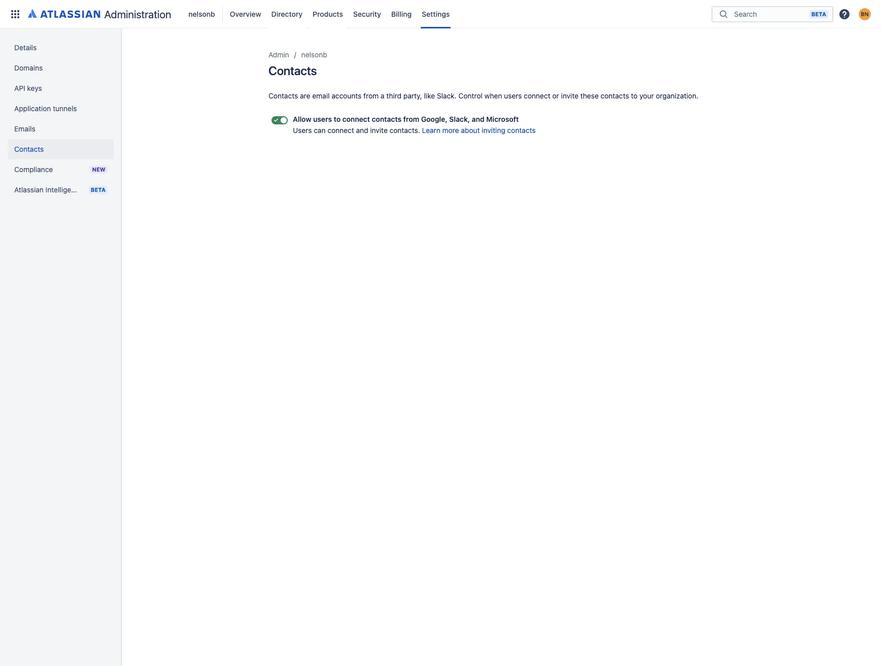 Task type: describe. For each thing, give the bounding box(es) containing it.
email
[[312, 91, 330, 100]]

admin
[[269, 50, 289, 59]]

organization.
[[656, 91, 699, 100]]

0 vertical spatial connect
[[524, 91, 551, 100]]

directory
[[271, 9, 303, 18]]

0 vertical spatial contacts
[[601, 91, 629, 100]]

products link
[[310, 6, 346, 22]]

compliance
[[14, 165, 53, 174]]

1 vertical spatial contacts
[[372, 115, 402, 123]]

toggle navigation image
[[112, 41, 134, 61]]

learn more about inviting contacts link
[[422, 126, 536, 135]]

keys
[[27, 84, 42, 92]]

0 vertical spatial and
[[472, 115, 485, 123]]

overview
[[230, 9, 261, 18]]

when
[[485, 91, 502, 100]]

products
[[313, 9, 343, 18]]

1 horizontal spatial to
[[631, 91, 638, 100]]

details
[[14, 43, 37, 52]]

atlassian
[[14, 185, 44, 194]]

slack,
[[449, 115, 470, 123]]

intelligence
[[46, 185, 83, 194]]

domains link
[[8, 58, 114, 78]]

check image
[[272, 116, 280, 124]]

billing
[[391, 9, 412, 18]]

allow users to connect contacts from google, slack, and microsoft users can connect and invite contacts. learn more about inviting contacts
[[293, 115, 536, 135]]

overview link
[[227, 6, 264, 22]]

directory link
[[268, 6, 306, 22]]

admin link
[[269, 49, 289, 61]]

search icon image
[[718, 9, 730, 19]]

account image
[[859, 8, 871, 20]]

beta
[[812, 10, 827, 17]]

1 horizontal spatial contacts
[[507, 126, 536, 135]]

security link
[[350, 6, 384, 22]]

inviting
[[482, 126, 506, 135]]

application
[[14, 104, 51, 113]]

administration link
[[24, 6, 175, 22]]

1 vertical spatial nelsonb link
[[301, 49, 327, 61]]

contacts are email accounts from a third party, like slack. control when users connect or invite these contacts to your organization.
[[269, 91, 699, 100]]

contacts inside "link"
[[14, 145, 44, 153]]

emails link
[[8, 119, 114, 139]]

administration banner
[[0, 0, 882, 28]]

atlassian intelligence
[[14, 185, 83, 194]]

accounts
[[332, 91, 362, 100]]

api keys link
[[8, 78, 114, 99]]

emails
[[14, 124, 35, 133]]

about
[[461, 126, 480, 135]]

help icon image
[[839, 8, 851, 20]]

1 vertical spatial connect
[[343, 115, 370, 123]]

1 horizontal spatial nelsonb
[[301, 50, 327, 59]]

beta
[[91, 186, 106, 193]]

or
[[553, 91, 559, 100]]

new
[[92, 166, 106, 173]]

your
[[640, 91, 654, 100]]



Task type: locate. For each thing, give the bounding box(es) containing it.
nelsonb link left 'overview' link
[[186, 6, 218, 22]]

control
[[459, 91, 483, 100]]

can
[[314, 126, 326, 135]]

to inside "allow users to connect contacts from google, slack, and microsoft users can connect and invite contacts. learn more about inviting contacts"
[[334, 115, 341, 123]]

global navigation element
[[6, 0, 712, 28]]

0 vertical spatial nelsonb link
[[186, 6, 218, 22]]

contacts link
[[8, 139, 114, 159]]

connect down accounts
[[343, 115, 370, 123]]

these
[[581, 91, 599, 100]]

settings link
[[419, 6, 453, 22]]

invite inside "allow users to connect contacts from google, slack, and microsoft users can connect and invite contacts. learn more about inviting contacts"
[[370, 126, 388, 135]]

nelsonb link right "admin" link at left top
[[301, 49, 327, 61]]

0 vertical spatial nelsonb
[[189, 9, 215, 18]]

1 vertical spatial and
[[356, 126, 368, 135]]

1 horizontal spatial invite
[[561, 91, 579, 100]]

application tunnels
[[14, 104, 77, 113]]

to left your
[[631, 91, 638, 100]]

a
[[381, 91, 385, 100]]

connect
[[524, 91, 551, 100], [343, 115, 370, 123], [328, 126, 354, 135]]

2 vertical spatial connect
[[328, 126, 354, 135]]

from inside "allow users to connect contacts from google, slack, and microsoft users can connect and invite contacts. learn more about inviting contacts"
[[403, 115, 420, 123]]

administration
[[104, 8, 171, 20]]

1 vertical spatial invite
[[370, 126, 388, 135]]

nelsonb link
[[186, 6, 218, 22], [301, 49, 327, 61]]

application tunnels link
[[8, 99, 114, 119]]

connect left or
[[524, 91, 551, 100]]

settings
[[422, 9, 450, 18]]

1 vertical spatial to
[[334, 115, 341, 123]]

and
[[472, 115, 485, 123], [356, 126, 368, 135]]

slack.
[[437, 91, 457, 100]]

tunnels
[[53, 104, 77, 113]]

from up contacts.
[[403, 115, 420, 123]]

contacts down microsoft
[[507, 126, 536, 135]]

appswitcher icon image
[[9, 8, 21, 20]]

more
[[443, 126, 459, 135]]

nelsonb left overview
[[189, 9, 215, 18]]

users up can
[[313, 115, 332, 123]]

contacts down emails
[[14, 145, 44, 153]]

api
[[14, 84, 25, 92]]

connect right can
[[328, 126, 354, 135]]

third
[[387, 91, 402, 100]]

0 vertical spatial contacts
[[269, 63, 317, 78]]

nelsonb right admin
[[301, 50, 327, 59]]

0 horizontal spatial users
[[313, 115, 332, 123]]

2 vertical spatial contacts
[[14, 145, 44, 153]]

users
[[293, 126, 312, 135]]

contacts right these
[[601, 91, 629, 100]]

users right when
[[504, 91, 522, 100]]

to down accounts
[[334, 115, 341, 123]]

billing link
[[388, 6, 415, 22]]

invite left contacts.
[[370, 126, 388, 135]]

contacts down "admin" link at left top
[[269, 63, 317, 78]]

party,
[[404, 91, 422, 100]]

0 vertical spatial from
[[364, 91, 379, 100]]

from left a
[[364, 91, 379, 100]]

0 vertical spatial to
[[631, 91, 638, 100]]

from
[[364, 91, 379, 100], [403, 115, 420, 123]]

to
[[631, 91, 638, 100], [334, 115, 341, 123]]

2 vertical spatial contacts
[[507, 126, 536, 135]]

nelsonb inside global navigation "element"
[[189, 9, 215, 18]]

contacts.
[[390, 126, 420, 135]]

security
[[353, 9, 381, 18]]

1 vertical spatial users
[[313, 115, 332, 123]]

like
[[424, 91, 435, 100]]

nelsonb
[[189, 9, 215, 18], [301, 50, 327, 59]]

contacts up contacts.
[[372, 115, 402, 123]]

invite
[[561, 91, 579, 100], [370, 126, 388, 135]]

Search field
[[732, 5, 810, 23]]

1 vertical spatial nelsonb
[[301, 50, 327, 59]]

allow
[[293, 115, 312, 123]]

0 horizontal spatial to
[[334, 115, 341, 123]]

contacts left are
[[269, 91, 298, 100]]

0 vertical spatial users
[[504, 91, 522, 100]]

invite right or
[[561, 91, 579, 100]]

cross image
[[279, 116, 287, 124]]

0 vertical spatial invite
[[561, 91, 579, 100]]

microsoft
[[486, 115, 519, 123]]

0 horizontal spatial and
[[356, 126, 368, 135]]

0 horizontal spatial invite
[[370, 126, 388, 135]]

google,
[[421, 115, 448, 123]]

0 horizontal spatial nelsonb
[[189, 9, 215, 18]]

1 vertical spatial contacts
[[269, 91, 298, 100]]

1 vertical spatial from
[[403, 115, 420, 123]]

contacts
[[269, 63, 317, 78], [269, 91, 298, 100], [14, 145, 44, 153]]

0 horizontal spatial from
[[364, 91, 379, 100]]

1 horizontal spatial and
[[472, 115, 485, 123]]

and up learn more about inviting contacts link
[[472, 115, 485, 123]]

domains
[[14, 63, 43, 72]]

0 horizontal spatial contacts
[[372, 115, 402, 123]]

contacts
[[601, 91, 629, 100], [372, 115, 402, 123], [507, 126, 536, 135]]

details link
[[8, 38, 114, 58]]

1 horizontal spatial from
[[403, 115, 420, 123]]

api keys
[[14, 84, 42, 92]]

users
[[504, 91, 522, 100], [313, 115, 332, 123]]

users inside "allow users to connect contacts from google, slack, and microsoft users can connect and invite contacts. learn more about inviting contacts"
[[313, 115, 332, 123]]

and down accounts
[[356, 126, 368, 135]]

learn
[[422, 126, 441, 135]]

1 horizontal spatial users
[[504, 91, 522, 100]]

1 horizontal spatial nelsonb link
[[301, 49, 327, 61]]

are
[[300, 91, 311, 100]]

0 horizontal spatial nelsonb link
[[186, 6, 218, 22]]

2 horizontal spatial contacts
[[601, 91, 629, 100]]

atlassian image
[[28, 7, 100, 19], [28, 7, 100, 19]]



Task type: vqa. For each thing, say whether or not it's contained in the screenshot.
our to the right
no



